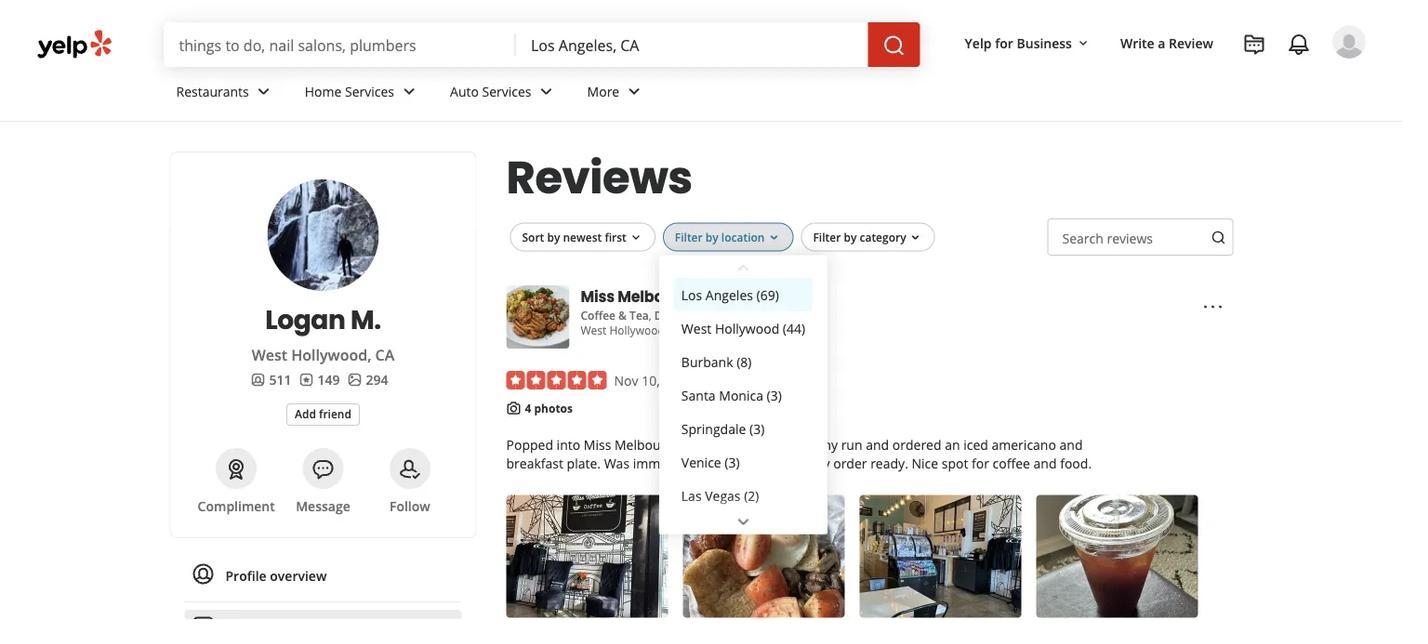 Task type: describe. For each thing, give the bounding box(es) containing it.
filter for filter by location
[[675, 229, 703, 244]]

profile overview menu
[[185, 557, 462, 620]]

16 chevron down v2 image for sort by newest first
[[628, 230, 643, 245]]

photos
[[534, 401, 573, 416]]

(3) for springdale (3)
[[749, 420, 765, 437]]

add friend button
[[286, 404, 360, 426]]

greeted
[[711, 455, 758, 472]]

venice (3) button
[[674, 445, 813, 479]]

first inside popup button
[[605, 229, 627, 244]]

las
[[681, 487, 702, 504]]

got
[[788, 455, 808, 472]]

angeles
[[706, 286, 753, 303]]

popped into miss melbourne for the first time after my run and ordered an iced americano and breakfast plate. was immediately greeted and got my order ready. nice spot for coffee and food.
[[506, 436, 1092, 472]]

west inside button
[[681, 319, 712, 337]]

melbourne inside miss melbourne coffee coffee & tea , desserts , gluten-free west hollywood, ca
[[618, 286, 698, 307]]

yelp for business
[[965, 34, 1072, 52]]

reviews element
[[299, 370, 340, 389]]

melbourne inside popped into miss melbourne for the first time after my run and ordered an iced americano and breakfast plate. was immediately greeted and got my order ready. nice spot for coffee and food.
[[615, 436, 681, 454]]

511
[[269, 371, 292, 388]]

filter for filter by category
[[813, 229, 841, 244]]

west hollywood (44)
[[681, 319, 805, 337]]

free
[[746, 308, 770, 323]]

venice (3)
[[681, 453, 740, 471]]

add
[[295, 406, 316, 422]]

  text field inside miss melbourne coffee region
[[1048, 219, 1234, 256]]

restaurants
[[176, 82, 249, 100]]

5 star rating image
[[506, 371, 607, 390]]

the
[[706, 436, 726, 454]]

springdale
[[681, 420, 746, 437]]

review
[[1169, 34, 1214, 52]]

write
[[1120, 34, 1155, 52]]

24 chevron down v2 image for home services
[[398, 80, 420, 103]]

auto services
[[450, 82, 531, 100]]

compliment
[[198, 497, 275, 515]]

into
[[557, 436, 580, 454]]

4
[[525, 401, 531, 416]]

las vegas (2) button
[[674, 479, 813, 512]]

16 chevron down v2 image for filter by location
[[767, 230, 782, 245]]

write a review
[[1120, 34, 1214, 52]]

popped
[[506, 436, 553, 454]]

search reviews
[[1062, 229, 1153, 247]]

reviews
[[1107, 229, 1153, 247]]

first inside popped into miss melbourne for the first time after my run and ordered an iced americano and breakfast plate. was immediately greeted and got my order ready. nice spot for coffee and food.
[[729, 436, 753, 454]]

sort by newest first
[[522, 229, 627, 244]]

coffee
[[993, 455, 1030, 472]]

1 vertical spatial my
[[811, 455, 830, 472]]

filter by location button
[[663, 223, 794, 252]]

follow image
[[399, 458, 421, 481]]

overview
[[270, 567, 327, 584]]

more link
[[572, 67, 660, 121]]

search
[[1062, 229, 1104, 247]]

4 photos link
[[525, 401, 573, 416]]

and up ready.
[[866, 436, 889, 454]]

los angeles (69)
[[681, 286, 779, 303]]

none field near
[[531, 34, 853, 55]]

santa monica (3) button
[[674, 378, 813, 412]]

logan m. west hollywood, ca
[[252, 301, 395, 365]]

ready.
[[871, 455, 908, 472]]

yelp
[[965, 34, 992, 52]]

plate.
[[567, 455, 601, 472]]

hollywood, inside logan m. west hollywood, ca
[[291, 345, 371, 365]]

294
[[366, 371, 388, 388]]

business categories element
[[161, 67, 1366, 121]]

miss inside miss melbourne coffee coffee & tea , desserts , gluten-free west hollywood, ca
[[581, 286, 615, 307]]

profile overview
[[225, 567, 327, 584]]

16 review v2 image
[[299, 372, 314, 387]]

immediately
[[633, 455, 708, 472]]

monica
[[719, 386, 763, 404]]

24 chevron down v2 image for restaurants
[[253, 80, 275, 103]]

0 horizontal spatial search image
[[883, 34, 905, 57]]

photos element
[[347, 370, 388, 389]]

services for auto services
[[482, 82, 531, 100]]

ordered
[[892, 436, 942, 454]]

0 horizontal spatial for
[[685, 436, 702, 454]]

burbank (8)
[[681, 353, 752, 370]]

las vegas (2)
[[681, 487, 759, 504]]

add friend
[[295, 406, 351, 422]]

time
[[756, 436, 784, 454]]

menu image
[[1202, 296, 1224, 318]]

24 chevron down v2 image inside filters 'group'
[[732, 511, 755, 533]]

Near text field
[[531, 34, 853, 55]]

by for location
[[706, 229, 719, 244]]

Find text field
[[179, 34, 501, 55]]

sort
[[522, 229, 544, 244]]

springdale (3)
[[681, 420, 765, 437]]

4 photos
[[525, 401, 573, 416]]

nice
[[912, 455, 938, 472]]

business
[[1017, 34, 1072, 52]]

m.
[[350, 301, 381, 338]]

and down the 'americano'
[[1034, 455, 1057, 472]]

miss melbourne coffee link
[[581, 285, 750, 308]]

logan
[[265, 301, 345, 338]]

149
[[318, 371, 340, 388]]

after
[[787, 436, 816, 454]]

ca inside miss melbourne coffee coffee & tea , desserts , gluten-free west hollywood, ca
[[670, 323, 684, 338]]

16 chevron down v2 image for filter by category
[[908, 230, 923, 245]]

tea
[[630, 308, 649, 323]]

restaurants link
[[161, 67, 290, 121]]

24 chevron down v2 image for more
[[623, 80, 646, 103]]

west hollywood (44) button
[[674, 311, 813, 345]]

1 horizontal spatial search image
[[1211, 230, 1226, 245]]

2 vertical spatial for
[[972, 455, 989, 472]]

16 chevron down v2 image
[[1076, 36, 1091, 51]]

by for newest
[[547, 229, 560, 244]]

(3) inside button
[[767, 386, 782, 404]]

write a review link
[[1113, 26, 1221, 59]]

compliment image
[[225, 458, 248, 481]]

categories element
[[581, 306, 770, 324]]

projects image
[[1243, 33, 1266, 56]]

filter by category button
[[801, 223, 935, 252]]

home services link
[[290, 67, 435, 121]]

gluten-free link
[[707, 308, 770, 323]]



Task type: locate. For each thing, give the bounding box(es) containing it.
profile
[[225, 567, 267, 584]]

breakfast
[[506, 455, 563, 472]]

1 by from the left
[[547, 229, 560, 244]]

0 horizontal spatial ,
[[649, 308, 652, 323]]

auto services link
[[435, 67, 572, 121]]

miss up coffee & tea link
[[581, 286, 615, 307]]

1 horizontal spatial none field
[[531, 34, 853, 55]]

venice
[[681, 453, 721, 471]]

1 , from the left
[[649, 308, 652, 323]]

an
[[945, 436, 960, 454]]

first up greeted
[[729, 436, 753, 454]]

miss melbourne coffee region
[[499, 204, 1241, 620]]

category
[[860, 229, 906, 244]]

notifications image
[[1288, 33, 1310, 56]]

2 vertical spatial (3)
[[725, 453, 740, 471]]

by for category
[[844, 229, 857, 244]]

2 , from the left
[[701, 308, 704, 323]]

2023
[[663, 371, 693, 389]]

first
[[605, 229, 627, 244], [729, 436, 753, 454]]

(3) right monica
[[767, 386, 782, 404]]

coffee left the &
[[581, 308, 616, 323]]

miss
[[581, 286, 615, 307], [584, 436, 611, 454]]

message image
[[312, 458, 334, 481]]

filter
[[675, 229, 703, 244], [813, 229, 841, 244]]

1 vertical spatial hollywood,
[[291, 345, 371, 365]]

hollywood,
[[609, 323, 667, 338], [291, 345, 371, 365]]

0 vertical spatial miss
[[581, 286, 615, 307]]

(69)
[[757, 286, 779, 303]]

0 vertical spatial my
[[819, 436, 838, 454]]

west inside miss melbourne coffee coffee & tea , desserts , gluten-free west hollywood, ca
[[581, 323, 607, 338]]

hollywood, inside miss melbourne coffee coffee & tea , desserts , gluten-free west hollywood, ca
[[609, 323, 667, 338]]

24 chevron down v2 image
[[253, 80, 275, 103], [398, 80, 420, 103], [535, 80, 558, 103], [623, 80, 646, 103], [732, 511, 755, 533]]

2 horizontal spatial for
[[995, 34, 1013, 52]]

run
[[841, 436, 863, 454]]

melbourne up immediately
[[615, 436, 681, 454]]

  text field
[[1048, 219, 1234, 256]]

for inside button
[[995, 34, 1013, 52]]

1 vertical spatial for
[[685, 436, 702, 454]]

1 horizontal spatial ca
[[670, 323, 684, 338]]

melbourne up tea
[[618, 286, 698, 307]]

2 horizontal spatial west
[[681, 319, 712, 337]]

1 vertical spatial first
[[729, 436, 753, 454]]

24 chevron down v2 image left 'auto'
[[398, 80, 420, 103]]

friend
[[319, 406, 351, 422]]

24 chevron down v2 image right auto services
[[535, 80, 558, 103]]

americano
[[992, 436, 1056, 454]]

profile overview menu item
[[185, 557, 462, 603]]

2 horizontal spatial 16 chevron down v2 image
[[908, 230, 923, 245]]

search image
[[883, 34, 905, 57], [1211, 230, 1226, 245]]

more
[[587, 82, 619, 100]]

16 camera v2 image
[[506, 401, 521, 415]]

24 chevron down v2 image right restaurants
[[253, 80, 275, 103]]

3 by from the left
[[844, 229, 857, 244]]

16 chevron down v2 image
[[628, 230, 643, 245], [767, 230, 782, 245], [908, 230, 923, 245]]

1 horizontal spatial west
[[581, 323, 607, 338]]

1 horizontal spatial filter
[[813, 229, 841, 244]]

24 chevron down v2 image inside more link
[[623, 80, 646, 103]]

1 vertical spatial miss
[[584, 436, 611, 454]]

(3) for venice (3)
[[725, 453, 740, 471]]

(3) inside button
[[725, 453, 740, 471]]

coffee up gluten-
[[701, 286, 750, 307]]

0 horizontal spatial first
[[605, 229, 627, 244]]

none field find
[[179, 34, 501, 55]]

24 chevron down v2 image inside 'restaurants' link
[[253, 80, 275, 103]]

my right got
[[811, 455, 830, 472]]

for
[[995, 34, 1013, 52], [685, 436, 702, 454], [972, 455, 989, 472]]

services
[[345, 82, 394, 100], [482, 82, 531, 100]]

ca inside logan m. west hollywood, ca
[[375, 345, 395, 365]]

services right home
[[345, 82, 394, 100]]

, down los
[[701, 308, 704, 323]]

0 horizontal spatial services
[[345, 82, 394, 100]]

1 16 chevron down v2 image from the left
[[628, 230, 643, 245]]

None search field
[[164, 22, 924, 67]]

first right newest
[[605, 229, 627, 244]]

1 horizontal spatial ,
[[701, 308, 704, 323]]

1 services from the left
[[345, 82, 394, 100]]

2 services from the left
[[482, 82, 531, 100]]

2 by from the left
[[706, 229, 719, 244]]

and up food.
[[1060, 436, 1083, 454]]

2 none field from the left
[[531, 34, 853, 55]]

24 profile v2 image
[[192, 563, 214, 585]]

none field up business categories element
[[531, 34, 853, 55]]

0 horizontal spatial by
[[547, 229, 560, 244]]

filters group
[[506, 223, 939, 534]]

services for home services
[[345, 82, 394, 100]]

and down the time at the right bottom of page
[[762, 455, 785, 472]]

newest
[[563, 229, 602, 244]]

16 chevron down v2 image right newest
[[628, 230, 643, 245]]

auto
[[450, 82, 479, 100]]

nov
[[614, 371, 638, 389]]

services inside "link"
[[482, 82, 531, 100]]

1 vertical spatial (3)
[[749, 420, 765, 437]]

1 none field from the left
[[179, 34, 501, 55]]

search image left yelp at the right top of the page
[[883, 34, 905, 57]]

menu item
[[185, 610, 462, 620]]

1 horizontal spatial 16 chevron down v2 image
[[767, 230, 782, 245]]

0 vertical spatial for
[[995, 34, 1013, 52]]

by inside dropdown button
[[844, 229, 857, 244]]

16 chevron down v2 image inside the filter by location popup button
[[767, 230, 782, 245]]

ca
[[670, 323, 684, 338], [375, 345, 395, 365]]

16 photos v2 image
[[347, 372, 362, 387]]

for right yelp at the right top of the page
[[995, 34, 1013, 52]]

by
[[547, 229, 560, 244], [706, 229, 719, 244], [844, 229, 857, 244]]

(2)
[[744, 487, 759, 504]]

friends element
[[251, 370, 292, 389]]

desserts link
[[654, 308, 701, 323]]

2 horizontal spatial (3)
[[767, 386, 782, 404]]

search image up menu image
[[1211, 230, 1226, 245]]

(3)
[[767, 386, 782, 404], [749, 420, 765, 437], [725, 453, 740, 471]]

miss melbourne coffee coffee & tea , desserts , gluten-free west hollywood, ca
[[581, 286, 770, 338]]

profile overview link
[[185, 557, 462, 594]]

springdale (3) button
[[674, 412, 813, 445]]

vegas
[[705, 487, 741, 504]]

my left run
[[819, 436, 838, 454]]

1 vertical spatial melbourne
[[615, 436, 681, 454]]

a
[[1158, 34, 1166, 52]]

desserts
[[654, 308, 701, 323]]

nov 10, 2023
[[614, 371, 693, 389]]

0 horizontal spatial hollywood,
[[291, 345, 371, 365]]

gluten-
[[707, 308, 746, 323]]

logan m. link
[[193, 301, 453, 338]]

yelp for business button
[[957, 26, 1098, 60]]

1 horizontal spatial (3)
[[749, 420, 765, 437]]

miss inside popped into miss melbourne for the first time after my run and ordered an iced americano and breakfast plate. was immediately greeted and got my order ready. nice spot for coffee and food.
[[584, 436, 611, 454]]

0 horizontal spatial 16 chevron down v2 image
[[628, 230, 643, 245]]

, left desserts
[[649, 308, 652, 323]]

1 vertical spatial search image
[[1211, 230, 1226, 245]]

(3) inside button
[[749, 420, 765, 437]]

1 vertical spatial coffee
[[581, 308, 616, 323]]

spot
[[942, 455, 968, 472]]

(3) right venice
[[725, 453, 740, 471]]

none field up 'home services'
[[179, 34, 501, 55]]

0 horizontal spatial coffee
[[581, 308, 616, 323]]

24 review v2 image
[[192, 616, 214, 620]]

16 friends v2 image
[[251, 372, 266, 387]]

user actions element
[[950, 23, 1392, 138]]

16 chevron down v2 image right location
[[767, 230, 782, 245]]

1 horizontal spatial first
[[729, 436, 753, 454]]

burbank
[[681, 353, 733, 370]]

santa
[[681, 386, 716, 404]]

filter inside dropdown button
[[813, 229, 841, 244]]

message
[[296, 497, 350, 515]]

for left the on the right bottom of the page
[[685, 436, 702, 454]]

0 vertical spatial first
[[605, 229, 627, 244]]

1 vertical spatial ca
[[375, 345, 395, 365]]

filter left location
[[675, 229, 703, 244]]

by left location
[[706, 229, 719, 244]]

1 horizontal spatial hollywood,
[[609, 323, 667, 338]]

1 horizontal spatial by
[[706, 229, 719, 244]]

(3) down santa monica (3) button
[[749, 420, 765, 437]]

filter inside popup button
[[675, 229, 703, 244]]

(8)
[[737, 353, 752, 370]]

1 horizontal spatial services
[[482, 82, 531, 100]]

1 horizontal spatial for
[[972, 455, 989, 472]]

coffee
[[701, 286, 750, 307], [581, 308, 616, 323]]

sort by newest first button
[[510, 223, 655, 252]]

24 chevron down v2 image for auto services
[[535, 80, 558, 103]]

2 16 chevron down v2 image from the left
[[767, 230, 782, 245]]

0 vertical spatial melbourne
[[618, 286, 698, 307]]

filter by category
[[813, 229, 906, 244]]

16 chevron down v2 image inside filter by category dropdown button
[[908, 230, 923, 245]]

iced
[[964, 436, 988, 454]]

services inside 'link'
[[345, 82, 394, 100]]

0 vertical spatial hollywood,
[[609, 323, 667, 338]]

for down iced
[[972, 455, 989, 472]]

home services
[[305, 82, 394, 100]]

0 horizontal spatial filter
[[675, 229, 703, 244]]

home
[[305, 82, 342, 100]]

los angeles (69) button
[[674, 278, 813, 311]]

ca up the 294 at the left bottom of the page
[[375, 345, 395, 365]]

west inside logan m. west hollywood, ca
[[252, 345, 287, 365]]

filter left category
[[813, 229, 841, 244]]

by left category
[[844, 229, 857, 244]]

0 horizontal spatial ca
[[375, 345, 395, 365]]

miss up plate.
[[584, 436, 611, 454]]

bob b. image
[[1333, 25, 1366, 59]]

by right sort
[[547, 229, 560, 244]]

&
[[618, 308, 627, 323]]

1 horizontal spatial coffee
[[701, 286, 750, 307]]

3 16 chevron down v2 image from the left
[[908, 230, 923, 245]]

,
[[649, 308, 652, 323], [701, 308, 704, 323]]

location
[[721, 229, 765, 244]]

None field
[[179, 34, 501, 55], [531, 34, 853, 55]]

24 chevron down v2 image inside auto services "link"
[[535, 80, 558, 103]]

2 filter from the left
[[813, 229, 841, 244]]

10,
[[642, 371, 660, 389]]

2 horizontal spatial by
[[844, 229, 857, 244]]

16 chevron down v2 image right category
[[908, 230, 923, 245]]

burbank (8) button
[[674, 345, 813, 378]]

0 vertical spatial coffee
[[701, 286, 750, 307]]

services right 'auto'
[[482, 82, 531, 100]]

follow
[[390, 497, 430, 515]]

0 vertical spatial ca
[[670, 323, 684, 338]]

0 horizontal spatial west
[[252, 345, 287, 365]]

coffee & tea link
[[581, 308, 649, 323]]

24 chevron down v2 image inside home services 'link'
[[398, 80, 420, 103]]

1 filter from the left
[[675, 229, 703, 244]]

0 horizontal spatial none field
[[179, 34, 501, 55]]

ca down miss melbourne coffee link
[[670, 323, 684, 338]]

santa monica (3)
[[681, 386, 782, 404]]

16 chevron down v2 image inside sort by newest first popup button
[[628, 230, 643, 245]]

0 vertical spatial (3)
[[767, 386, 782, 404]]

24 chevron down v2 image right more
[[623, 80, 646, 103]]

order
[[833, 455, 867, 472]]

0 horizontal spatial (3)
[[725, 453, 740, 471]]

my
[[819, 436, 838, 454], [811, 455, 830, 472]]

0 vertical spatial search image
[[883, 34, 905, 57]]

and
[[866, 436, 889, 454], [1060, 436, 1083, 454], [762, 455, 785, 472], [1034, 455, 1057, 472]]

24 chevron down v2 image down (2)
[[732, 511, 755, 533]]



Task type: vqa. For each thing, say whether or not it's contained in the screenshot.
leftmost 16 chevron down v2 image
yes



